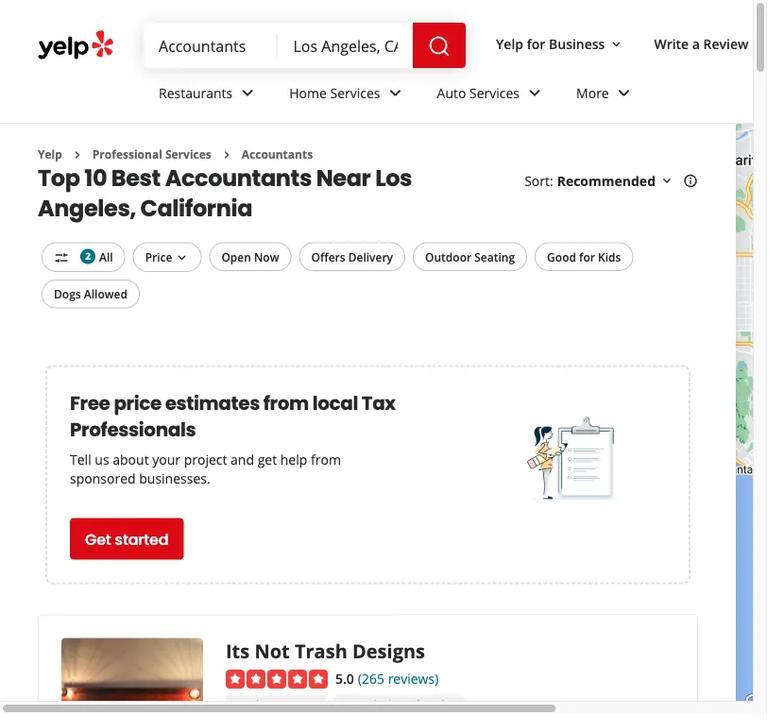 Task type: locate. For each thing, give the bounding box(es) containing it.
2 all
[[85, 249, 113, 265]]

0 horizontal spatial for
[[527, 35, 546, 53]]

1 horizontal spatial 24 chevron down v2 image
[[613, 82, 636, 104]]

yelp for business button
[[489, 27, 632, 61]]

yelp for yelp for business
[[496, 35, 524, 53]]

2 horizontal spatial services
[[470, 84, 520, 102]]

24 chevron down v2 image inside restaurants link
[[237, 82, 259, 104]]

Find text field
[[159, 35, 263, 56]]

sponsored
[[70, 470, 136, 488]]

1 vertical spatial yelp
[[38, 146, 62, 162]]

services for auto services
[[470, 84, 520, 102]]

for
[[527, 35, 546, 53], [579, 249, 595, 265]]

services inside home services link
[[330, 84, 380, 102]]

0 vertical spatial for
[[527, 35, 546, 53]]

now
[[254, 249, 279, 265]]

1 vertical spatial 16 chevron down v2 image
[[174, 250, 189, 265]]

accountants up open
[[165, 162, 312, 194]]

1 24 chevron down v2 image from the left
[[524, 82, 546, 104]]

good for kids
[[547, 249, 621, 265]]

services right auto
[[470, 84, 520, 102]]

get
[[258, 451, 277, 469]]

best
[[111, 162, 161, 194]]

angeles,
[[38, 192, 136, 224]]

16 chevron right v2 image
[[70, 147, 85, 162]]

write a review
[[654, 35, 749, 53]]

24 chevron down v2 image
[[237, 82, 259, 104], [384, 82, 407, 104]]

commissioned artists
[[337, 697, 461, 713]]

accountants link
[[242, 146, 313, 162]]

offers delivery button
[[299, 242, 406, 271]]

5 star rating image
[[226, 670, 328, 689]]

16 chevron down v2 image
[[660, 174, 675, 189]]

offers delivery
[[311, 249, 393, 265]]

map region
[[527, 0, 767, 715]]

2 24 chevron down v2 image from the left
[[384, 82, 407, 104]]

about
[[113, 451, 149, 469]]

0 vertical spatial 16 chevron down v2 image
[[609, 37, 624, 52]]

1 horizontal spatial none field
[[294, 35, 398, 56]]

for left business
[[527, 35, 546, 53]]

24 chevron down v2 image
[[524, 82, 546, 104], [613, 82, 636, 104]]

accountants
[[242, 146, 313, 162], [165, 162, 312, 194]]

None search field
[[144, 23, 470, 68]]

dogs allowed
[[54, 286, 128, 302]]

24 chevron down v2 image inside home services link
[[384, 82, 407, 104]]

16 info v2 image
[[683, 174, 698, 189]]

16 chevron right v2 image
[[219, 147, 234, 162]]

0 horizontal spatial yelp
[[38, 146, 62, 162]]

price button
[[133, 242, 202, 272]]

24 chevron down v2 image right 'more'
[[613, 82, 636, 104]]

24 chevron down v2 image down the yelp for business
[[524, 82, 546, 104]]

0 horizontal spatial 24 chevron down v2 image
[[237, 82, 259, 104]]

1 24 chevron down v2 image from the left
[[237, 82, 259, 104]]

24 chevron down v2 image for more
[[613, 82, 636, 104]]

yelp up auto services link
[[496, 35, 524, 53]]

1 horizontal spatial services
[[330, 84, 380, 102]]

16 chevron down v2 image right the price
[[174, 250, 189, 265]]

its not trash designs link
[[226, 638, 425, 664]]

get
[[85, 529, 111, 550]]

price
[[145, 249, 172, 265]]

yelp left 16 chevron right v2 icon
[[38, 146, 62, 162]]

1 horizontal spatial for
[[579, 249, 595, 265]]

2 none field from the left
[[294, 35, 398, 56]]

0 vertical spatial from
[[263, 390, 309, 416]]

near
[[316, 162, 371, 194]]

1 vertical spatial from
[[311, 451, 341, 469]]

(265
[[358, 669, 385, 687]]

for inside filters group
[[579, 249, 595, 265]]

24 chevron down v2 image inside "more" link
[[613, 82, 636, 104]]

1 vertical spatial for
[[579, 249, 595, 265]]

24 chevron down v2 image for auto services
[[524, 82, 546, 104]]

24 chevron down v2 image for restaurants
[[237, 82, 259, 104]]

None field
[[159, 35, 263, 56], [294, 35, 398, 56]]

its not trash designs
[[226, 638, 425, 664]]

recommended
[[557, 172, 656, 190]]

outdoor seating button
[[413, 242, 527, 271]]

none field up the home services
[[294, 35, 398, 56]]

outdoor
[[425, 249, 472, 265]]

outdoor seating
[[425, 249, 515, 265]]

24 chevron down v2 image inside auto services link
[[524, 82, 546, 104]]

24 chevron down v2 image left auto
[[384, 82, 407, 104]]

services left 16 chevron right v2 image
[[165, 146, 212, 162]]

0 horizontal spatial none field
[[159, 35, 263, 56]]

from left 'local'
[[263, 390, 309, 416]]

for left kids
[[579, 249, 595, 265]]

commissioned
[[337, 697, 420, 713]]

from
[[263, 390, 309, 416], [311, 451, 341, 469]]

auto services
[[437, 84, 520, 102]]

from right help
[[311, 451, 341, 469]]

dogs
[[54, 286, 81, 302]]

filters group
[[38, 242, 637, 308]]

2
[[85, 250, 91, 263]]

1 none field from the left
[[159, 35, 263, 56]]

help
[[280, 451, 307, 469]]

16 chevron down v2 image right business
[[609, 37, 624, 52]]

16 chevron down v2 image inside the price popup button
[[174, 250, 189, 265]]

none field up restaurants
[[159, 35, 263, 56]]

0 horizontal spatial services
[[165, 146, 212, 162]]

estimates
[[165, 390, 260, 416]]

services
[[330, 84, 380, 102], [470, 84, 520, 102], [165, 146, 212, 162]]

16 chevron down v2 image
[[609, 37, 624, 52], [174, 250, 189, 265]]

16 chevron down v2 image inside yelp for business button
[[609, 37, 624, 52]]

0 vertical spatial yelp
[[496, 35, 524, 53]]

free price estimates from local tax professionals image
[[527, 411, 621, 506]]

free price estimates from local tax professionals tell us about your project and get help from sponsored businesses.
[[70, 390, 396, 488]]

24 chevron down v2 image for home services
[[384, 82, 407, 104]]

furniture stores button
[[226, 696, 326, 715]]

not
[[255, 638, 290, 664]]

services inside auto services link
[[470, 84, 520, 102]]

open
[[222, 249, 251, 265]]

tell
[[70, 451, 91, 469]]

search image
[[428, 35, 451, 58]]

yelp for the yelp link
[[38, 146, 62, 162]]

stores
[[287, 697, 322, 713]]

0 horizontal spatial 16 chevron down v2 image
[[174, 250, 189, 265]]

business categories element
[[144, 68, 767, 123]]

tax
[[362, 390, 396, 416]]

5.0
[[336, 669, 354, 687]]

a
[[693, 35, 700, 53]]

artists
[[423, 697, 461, 713]]

1 horizontal spatial yelp
[[496, 35, 524, 53]]

yelp inside button
[[496, 35, 524, 53]]

24 chevron down v2 image right restaurants
[[237, 82, 259, 104]]

0 horizontal spatial 24 chevron down v2 image
[[524, 82, 546, 104]]

commissioned artists link
[[334, 696, 465, 715]]

1 horizontal spatial 24 chevron down v2 image
[[384, 82, 407, 104]]

good for kids button
[[535, 242, 634, 271]]

1 horizontal spatial 16 chevron down v2 image
[[609, 37, 624, 52]]

services right the home
[[330, 84, 380, 102]]

yelp
[[496, 35, 524, 53], [38, 146, 62, 162]]

2 24 chevron down v2 image from the left
[[613, 82, 636, 104]]

accountants right 16 chevron right v2 image
[[242, 146, 313, 162]]



Task type: vqa. For each thing, say whether or not it's contained in the screenshot.
for for Yelp
yes



Task type: describe. For each thing, give the bounding box(es) containing it.
allowed
[[84, 286, 128, 302]]

(265 reviews)
[[358, 669, 439, 687]]

services for professional services
[[165, 146, 212, 162]]

(265 reviews) link
[[358, 668, 439, 688]]

project
[[184, 451, 227, 469]]

google image
[[741, 691, 767, 715]]

recommended button
[[557, 172, 675, 190]]

auto
[[437, 84, 466, 102]]

furniture stores link
[[226, 696, 326, 715]]

professionals
[[70, 416, 196, 443]]

for for yelp
[[527, 35, 546, 53]]

professional
[[92, 146, 162, 162]]

all
[[99, 249, 113, 265]]

started
[[115, 529, 169, 550]]

us
[[95, 451, 109, 469]]

16 chevron down v2 image for yelp for business
[[609, 37, 624, 52]]

16 filter v2 image
[[54, 250, 69, 265]]

open now button
[[209, 242, 292, 271]]

businesses.
[[139, 470, 210, 488]]

professional services
[[92, 146, 212, 162]]

home
[[289, 84, 327, 102]]

furniture stores
[[230, 697, 322, 713]]

for for good
[[579, 249, 595, 265]]

furniture
[[230, 697, 284, 713]]

los
[[375, 162, 412, 194]]

price
[[114, 390, 161, 416]]

write
[[654, 35, 689, 53]]

5.0 link
[[336, 668, 354, 688]]

seating
[[475, 249, 515, 265]]

trash
[[295, 638, 348, 664]]

local
[[313, 390, 358, 416]]

california
[[140, 192, 252, 224]]

1 horizontal spatial from
[[311, 451, 341, 469]]

16 chevron down v2 image for price
[[174, 250, 189, 265]]

auto services link
[[422, 68, 561, 123]]

good
[[547, 249, 576, 265]]

0 horizontal spatial from
[[263, 390, 309, 416]]

and
[[231, 451, 254, 469]]

more
[[577, 84, 609, 102]]

get started
[[85, 529, 169, 550]]

its
[[226, 638, 250, 664]]

yelp for business
[[496, 35, 605, 53]]

home services
[[289, 84, 380, 102]]

get started button
[[70, 518, 184, 560]]

none field near
[[294, 35, 398, 56]]

10
[[84, 162, 107, 194]]

Near text field
[[294, 35, 398, 56]]

top 10 best accountants near los angeles, california
[[38, 162, 412, 224]]

offers
[[311, 249, 346, 265]]

accountants inside top 10 best accountants near los angeles, california
[[165, 162, 312, 194]]

dogs allowed button
[[42, 280, 140, 308]]

kids
[[598, 249, 621, 265]]

business
[[549, 35, 605, 53]]

top
[[38, 162, 80, 194]]

restaurants
[[159, 84, 233, 102]]

professional services link
[[92, 146, 212, 162]]

more link
[[561, 68, 651, 123]]

none field find
[[159, 35, 263, 56]]

commissioned artists button
[[334, 696, 465, 715]]

sort:
[[525, 172, 554, 190]]

free
[[70, 390, 110, 416]]

services for home services
[[330, 84, 380, 102]]

designs
[[353, 638, 425, 664]]

home services link
[[274, 68, 422, 123]]

yelp link
[[38, 146, 62, 162]]

delivery
[[348, 249, 393, 265]]

review
[[704, 35, 749, 53]]

reviews)
[[388, 669, 439, 687]]

your
[[152, 451, 181, 469]]

restaurants link
[[144, 68, 274, 123]]

write a review link
[[647, 27, 757, 61]]



